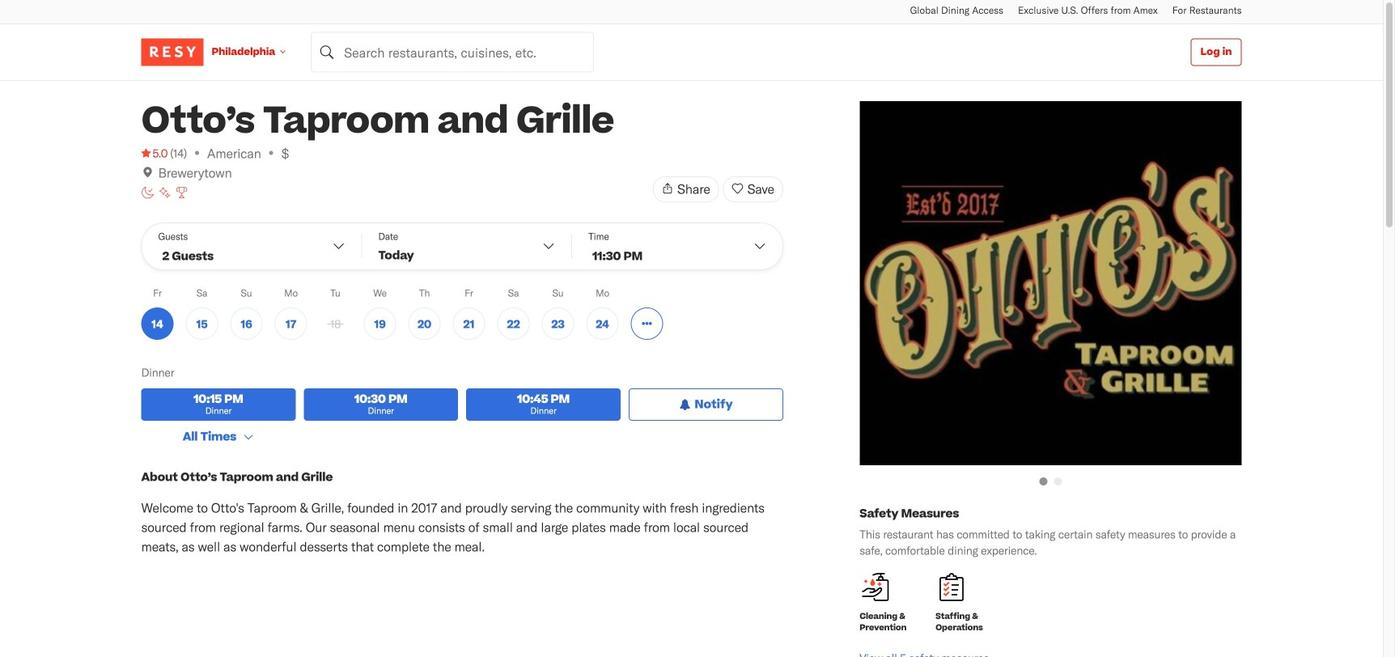 Task type: vqa. For each thing, say whether or not it's contained in the screenshot.
4.7 out of 5 stars image
no



Task type: describe. For each thing, give the bounding box(es) containing it.
Search restaurants, cuisines, etc. text field
[[311, 32, 594, 72]]



Task type: locate. For each thing, give the bounding box(es) containing it.
None field
[[311, 32, 594, 72]]

5.0 out of 5 stars image
[[141, 145, 168, 161]]



